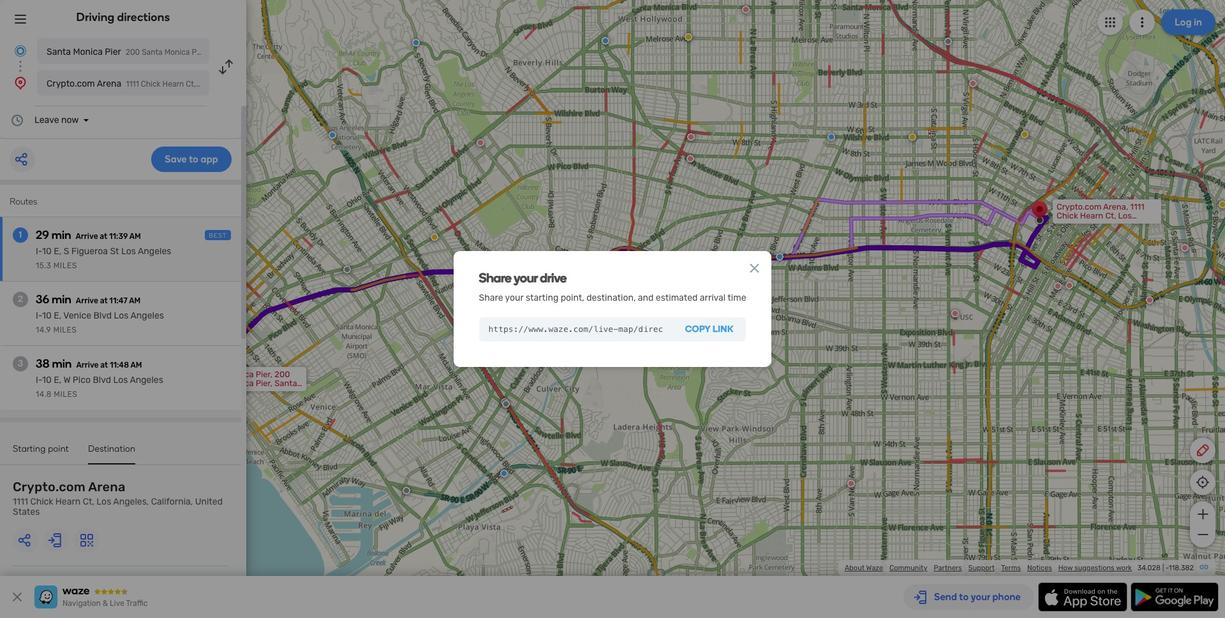 Task type: describe. For each thing, give the bounding box(es) containing it.
angeles,
[[113, 497, 149, 508]]

santa right "90401,"
[[275, 379, 297, 389]]

starting
[[13, 444, 46, 455]]

destination,
[[586, 293, 636, 304]]

copy link button
[[672, 318, 746, 342]]

i- for 29
[[36, 246, 42, 257]]

share your starting point, destination, and estimated arrival time
[[479, 293, 746, 304]]

11:48
[[110, 361, 129, 370]]

am for 29 min
[[129, 232, 141, 241]]

11:39
[[109, 232, 128, 241]]

-
[[1166, 565, 1169, 573]]

pier
[[105, 47, 121, 57]]

los for i-10 e, w pico blvd los angeles
[[113, 375, 128, 386]]

arrive for 29 min
[[76, 232, 98, 241]]

clock image
[[10, 113, 25, 128]]

usa
[[274, 388, 291, 397]]

|
[[1162, 565, 1164, 573]]

blvd inside i-10 e, w pico blvd los angeles 14.8 miles
[[93, 375, 111, 386]]

notices link
[[1027, 565, 1052, 573]]

navigation & live traffic
[[63, 600, 148, 609]]

monica,
[[202, 388, 231, 397]]

leave
[[34, 115, 59, 126]]

about waze community partners support terms notices how suggestions work 34.028 | -118.382
[[845, 565, 1194, 573]]

best
[[209, 232, 227, 240]]

34.028
[[1137, 565, 1161, 573]]

angeles for 29 min
[[138, 246, 171, 257]]

200
[[275, 370, 290, 380]]

min for 36 min
[[52, 293, 71, 307]]

about waze link
[[845, 565, 883, 573]]

santa monica pier
[[47, 47, 121, 57]]

i- for 36
[[36, 311, 42, 322]]

chick
[[30, 497, 53, 508]]

29 min arrive at 11:39 am
[[36, 228, 141, 242]]

waze
[[866, 565, 883, 573]]

arena for crypto.com arena
[[97, 78, 121, 89]]

2 pier, from the top
[[256, 379, 273, 389]]

estimated
[[656, 293, 698, 304]]

destination
[[88, 444, 135, 455]]

2
[[18, 294, 23, 305]]

work
[[1116, 565, 1132, 573]]

pico
[[73, 375, 91, 386]]

santa monica pier, 200 santa monica pier, santa monica, ca 90401, usa
[[202, 370, 297, 397]]

1 pier, from the top
[[256, 370, 273, 380]]

time
[[728, 293, 746, 304]]

14.8
[[36, 390, 52, 399]]

destination button
[[88, 444, 135, 465]]

miles inside the i-10 e, venice blvd los angeles 14.9 miles
[[53, 326, 77, 335]]

at for 29 min
[[100, 232, 107, 241]]

driving directions
[[76, 10, 170, 24]]

am for 38 min
[[130, 361, 142, 370]]

santa up monica,
[[202, 370, 224, 380]]

arrival
[[700, 293, 726, 304]]

crypto.com arena button
[[37, 70, 209, 96]]

crypto.com for crypto.com arena 1111 chick hearn ct, los angeles, california, united states
[[13, 480, 86, 495]]

santa left ca at the bottom left
[[202, 379, 224, 389]]

how suggestions work link
[[1058, 565, 1132, 573]]

10 for 36
[[42, 311, 52, 322]]

share for share your drive
[[479, 271, 511, 286]]

118.382
[[1169, 565, 1194, 573]]

arrive for 38 min
[[76, 361, 99, 370]]

i-10 e, s figueroa st los angeles 15.3 miles
[[36, 246, 171, 271]]

monica for pier,
[[226, 370, 254, 380]]

1 horizontal spatial x image
[[747, 261, 762, 276]]

arena for crypto.com arena 1111 chick hearn ct, los angeles, california, united states
[[88, 480, 125, 495]]

directions
[[117, 10, 170, 24]]

venice
[[63, 311, 91, 322]]

miles for 38 min
[[54, 390, 77, 399]]

ct,
[[83, 497, 94, 508]]

partners
[[934, 565, 962, 573]]

angeles inside the i-10 e, venice blvd los angeles 14.9 miles
[[130, 311, 164, 322]]

current location image
[[13, 43, 28, 59]]

starting point button
[[13, 444, 69, 464]]

santa inside button
[[47, 47, 71, 57]]

e, for 38
[[54, 375, 61, 386]]

starting
[[526, 293, 558, 304]]

11:47
[[109, 297, 128, 306]]

10 for 38
[[42, 375, 52, 386]]

38 min arrive at 11:48 am
[[36, 357, 142, 371]]

point
[[48, 444, 69, 455]]

navigation
[[63, 600, 101, 609]]

share for share your starting point, destination, and estimated arrival time
[[479, 293, 503, 304]]

traffic
[[126, 600, 148, 609]]

36
[[36, 293, 49, 307]]

support
[[968, 565, 995, 573]]

los for i-10 e, s figueroa st los angeles
[[121, 246, 136, 257]]



Task type: locate. For each thing, give the bounding box(es) containing it.
i- up "14.8"
[[36, 375, 42, 386]]

i- for 38
[[36, 375, 42, 386]]

0 vertical spatial arrive
[[76, 232, 98, 241]]

figueroa
[[71, 246, 108, 257]]

am for 36 min
[[129, 297, 141, 306]]

90401,
[[246, 388, 272, 397]]

15.3
[[36, 262, 51, 271]]

arena
[[97, 78, 121, 89], [88, 480, 125, 495]]

min for 29 min
[[51, 228, 71, 242]]

e, inside i-10 e, s figueroa st los angeles 15.3 miles
[[54, 246, 61, 257]]

1 vertical spatial blvd
[[93, 375, 111, 386]]

angeles down 36 min arrive at 11:47 am
[[130, 311, 164, 322]]

suggestions
[[1074, 565, 1114, 573]]

1 i- from the top
[[36, 246, 42, 257]]

2 i- from the top
[[36, 311, 42, 322]]

miles inside i-10 e, w pico blvd los angeles 14.8 miles
[[54, 390, 77, 399]]

14.9
[[36, 326, 51, 335]]

2 vertical spatial am
[[130, 361, 142, 370]]

s
[[64, 246, 69, 257]]

arrive inside 38 min arrive at 11:48 am
[[76, 361, 99, 370]]

min up w at the left of page
[[52, 357, 72, 371]]

am right 11:47
[[129, 297, 141, 306]]

share down share your drive
[[479, 293, 503, 304]]

community
[[889, 565, 927, 573]]

0 vertical spatial x image
[[747, 261, 762, 276]]

0 vertical spatial miles
[[53, 262, 77, 271]]

states
[[13, 507, 40, 518]]

3 10 from the top
[[42, 375, 52, 386]]

1 vertical spatial your
[[505, 293, 523, 304]]

angeles inside i-10 e, w pico blvd los angeles 14.8 miles
[[130, 375, 163, 386]]

am
[[129, 232, 141, 241], [129, 297, 141, 306], [130, 361, 142, 370]]

2 vertical spatial angeles
[[130, 375, 163, 386]]

min up s
[[51, 228, 71, 242]]

copy link
[[685, 324, 733, 335]]

w
[[63, 375, 70, 386]]

36 min arrive at 11:47 am
[[36, 293, 141, 307]]

link
[[713, 324, 733, 335]]

copy
[[685, 324, 711, 335]]

1 10 from the top
[[42, 246, 52, 257]]

leave now
[[34, 115, 79, 126]]

0 vertical spatial angeles
[[138, 246, 171, 257]]

share
[[479, 271, 511, 286], [479, 293, 503, 304]]

e, left s
[[54, 246, 61, 257]]

miles down s
[[53, 262, 77, 271]]

hearn
[[55, 497, 81, 508]]

santa monica pier button
[[37, 38, 209, 64]]

point,
[[561, 293, 584, 304]]

min right "36" in the left top of the page
[[52, 293, 71, 307]]

0 vertical spatial min
[[51, 228, 71, 242]]

los right ct,
[[97, 497, 111, 508]]

i- up 14.9
[[36, 311, 42, 322]]

3
[[18, 359, 23, 369]]

arrive up the venice
[[76, 297, 98, 306]]

2 10 from the top
[[42, 311, 52, 322]]

drive
[[540, 271, 567, 286]]

0 vertical spatial at
[[100, 232, 107, 241]]

38
[[36, 357, 50, 371]]

at inside 29 min arrive at 11:39 am
[[100, 232, 107, 241]]

at left 11:47
[[100, 297, 108, 306]]

angeles right st
[[138, 246, 171, 257]]

miles for 29 min
[[53, 262, 77, 271]]

california,
[[151, 497, 193, 508]]

None field
[[479, 318, 672, 342]]

10 up 15.3
[[42, 246, 52, 257]]

1 share from the top
[[479, 271, 511, 286]]

crypto.com up the "chick"
[[13, 480, 86, 495]]

e, for 29
[[54, 246, 61, 257]]

your up starting
[[514, 271, 538, 286]]

united
[[195, 497, 223, 508]]

crypto.com inside crypto.com arena 1111 chick hearn ct, los angeles, california, united states
[[13, 480, 86, 495]]

2 vertical spatial miles
[[54, 390, 77, 399]]

e,
[[54, 246, 61, 257], [54, 311, 61, 322], [54, 375, 61, 386]]

0 horizontal spatial x image
[[10, 590, 25, 605]]

0 vertical spatial share
[[479, 271, 511, 286]]

angeles for 38 min
[[130, 375, 163, 386]]

1 vertical spatial angeles
[[130, 311, 164, 322]]

pier,
[[256, 370, 273, 380], [256, 379, 273, 389]]

share left drive
[[479, 271, 511, 286]]

1 e, from the top
[[54, 246, 61, 257]]

1 vertical spatial arrive
[[76, 297, 98, 306]]

share your drive
[[479, 271, 567, 286]]

your for starting
[[505, 293, 523, 304]]

los inside crypto.com arena 1111 chick hearn ct, los angeles, california, united states
[[97, 497, 111, 508]]

monica left 200
[[226, 379, 254, 389]]

monica up ca at the bottom left
[[226, 370, 254, 380]]

0 vertical spatial your
[[514, 271, 538, 286]]

0 vertical spatial i-
[[36, 246, 42, 257]]

your down share your drive
[[505, 293, 523, 304]]

crypto.com arena
[[47, 78, 121, 89]]

monica left pier
[[73, 47, 103, 57]]

your for drive
[[514, 271, 538, 286]]

arrive inside 36 min arrive at 11:47 am
[[76, 297, 98, 306]]

starting point
[[13, 444, 69, 455]]

partners link
[[934, 565, 962, 573]]

location image
[[13, 75, 28, 91]]

1 vertical spatial 10
[[42, 311, 52, 322]]

0 vertical spatial crypto.com
[[47, 78, 95, 89]]

st
[[110, 246, 119, 257]]

arena inside crypto.com arena 1111 chick hearn ct, los angeles, california, united states
[[88, 480, 125, 495]]

at inside 36 min arrive at 11:47 am
[[100, 297, 108, 306]]

arena inside crypto.com arena button
[[97, 78, 121, 89]]

10 inside the i-10 e, venice blvd los angeles 14.9 miles
[[42, 311, 52, 322]]

arrive inside 29 min arrive at 11:39 am
[[76, 232, 98, 241]]

1 vertical spatial e,
[[54, 311, 61, 322]]

miles down the venice
[[53, 326, 77, 335]]

blvd down 36 min arrive at 11:47 am
[[93, 311, 112, 322]]

3 e, from the top
[[54, 375, 61, 386]]

2 vertical spatial min
[[52, 357, 72, 371]]

at inside 38 min arrive at 11:48 am
[[100, 361, 108, 370]]

0 vertical spatial arena
[[97, 78, 121, 89]]

support link
[[968, 565, 995, 573]]

2 vertical spatial 10
[[42, 375, 52, 386]]

1 vertical spatial crypto.com
[[13, 480, 86, 495]]

&
[[103, 600, 108, 609]]

0 vertical spatial am
[[129, 232, 141, 241]]

santa right current location image
[[47, 47, 71, 57]]

los down 11:47
[[114, 311, 128, 322]]

1 vertical spatial x image
[[10, 590, 25, 605]]

i-10 e, venice blvd los angeles 14.9 miles
[[36, 311, 164, 335]]

arrive for 36 min
[[76, 297, 98, 306]]

arrive up figueroa
[[76, 232, 98, 241]]

los inside the i-10 e, venice blvd los angeles 14.9 miles
[[114, 311, 128, 322]]

los down 11:48
[[113, 375, 128, 386]]

crypto.com for crypto.com arena
[[47, 78, 95, 89]]

monica
[[73, 47, 103, 57], [226, 370, 254, 380], [226, 379, 254, 389]]

terms
[[1001, 565, 1021, 573]]

community link
[[889, 565, 927, 573]]

min for 38 min
[[52, 357, 72, 371]]

am inside 29 min arrive at 11:39 am
[[129, 232, 141, 241]]

1 vertical spatial am
[[129, 297, 141, 306]]

1 vertical spatial min
[[52, 293, 71, 307]]

los for crypto.com arena
[[97, 497, 111, 508]]

10 up "14.8"
[[42, 375, 52, 386]]

e, for 36
[[54, 311, 61, 322]]

arena down pier
[[97, 78, 121, 89]]

miles down w at the left of page
[[54, 390, 77, 399]]

i- inside the i-10 e, venice blvd los angeles 14.9 miles
[[36, 311, 42, 322]]

your
[[514, 271, 538, 286], [505, 293, 523, 304]]

e, left w at the left of page
[[54, 375, 61, 386]]

pencil image
[[1195, 443, 1210, 459]]

1 vertical spatial i-
[[36, 311, 42, 322]]

miles inside i-10 e, s figueroa st los angeles 15.3 miles
[[53, 262, 77, 271]]

blvd right "pico"
[[93, 375, 111, 386]]

crypto.com arena 1111 chick hearn ct, los angeles, california, united states
[[13, 480, 223, 518]]

i- inside i-10 e, w pico blvd los angeles 14.8 miles
[[36, 375, 42, 386]]

am right 11:48
[[130, 361, 142, 370]]

monica for pier
[[73, 47, 103, 57]]

2 vertical spatial i-
[[36, 375, 42, 386]]

monica inside button
[[73, 47, 103, 57]]

how
[[1058, 565, 1073, 573]]

i- inside i-10 e, s figueroa st los angeles 15.3 miles
[[36, 246, 42, 257]]

10 inside i-10 e, s figueroa st los angeles 15.3 miles
[[42, 246, 52, 257]]

0 vertical spatial 10
[[42, 246, 52, 257]]

1
[[19, 230, 22, 241]]

1 vertical spatial share
[[479, 293, 503, 304]]

crypto.com
[[47, 78, 95, 89], [13, 480, 86, 495]]

angeles inside i-10 e, s figueroa st los angeles 15.3 miles
[[138, 246, 171, 257]]

2 vertical spatial arrive
[[76, 361, 99, 370]]

1 vertical spatial at
[[100, 297, 108, 306]]

am inside 36 min arrive at 11:47 am
[[129, 297, 141, 306]]

at left 11:48
[[100, 361, 108, 370]]

link image
[[1199, 563, 1209, 573]]

live
[[110, 600, 124, 609]]

blvd inside the i-10 e, venice blvd los angeles 14.9 miles
[[93, 311, 112, 322]]

blvd
[[93, 311, 112, 322], [93, 375, 111, 386]]

angeles down 38 min arrive at 11:48 am
[[130, 375, 163, 386]]

angeles
[[138, 246, 171, 257], [130, 311, 164, 322], [130, 375, 163, 386]]

about
[[845, 565, 865, 573]]

2 share from the top
[[479, 293, 503, 304]]

e, inside i-10 e, w pico blvd los angeles 14.8 miles
[[54, 375, 61, 386]]

crypto.com down santa monica pier
[[47, 78, 95, 89]]

at for 38 min
[[100, 361, 108, 370]]

routes
[[10, 197, 37, 207]]

now
[[61, 115, 79, 126]]

ca
[[233, 388, 244, 397]]

at left 11:39
[[100, 232, 107, 241]]

2 vertical spatial at
[[100, 361, 108, 370]]

e, left the venice
[[54, 311, 61, 322]]

0 vertical spatial blvd
[[93, 311, 112, 322]]

and
[[638, 293, 654, 304]]

29
[[36, 228, 49, 242]]

los inside i-10 e, w pico blvd los angeles 14.8 miles
[[113, 375, 128, 386]]

driving
[[76, 10, 114, 24]]

3 i- from the top
[[36, 375, 42, 386]]

1 vertical spatial miles
[[53, 326, 77, 335]]

min
[[51, 228, 71, 242], [52, 293, 71, 307], [52, 357, 72, 371]]

arena up ct,
[[88, 480, 125, 495]]

at for 36 min
[[100, 297, 108, 306]]

i-10 e, w pico blvd los angeles 14.8 miles
[[36, 375, 163, 399]]

at
[[100, 232, 107, 241], [100, 297, 108, 306], [100, 361, 108, 370]]

terms link
[[1001, 565, 1021, 573]]

1 vertical spatial arena
[[88, 480, 125, 495]]

crypto.com inside crypto.com arena button
[[47, 78, 95, 89]]

los right st
[[121, 246, 136, 257]]

0 vertical spatial e,
[[54, 246, 61, 257]]

zoom out image
[[1195, 528, 1211, 543]]

10 up 14.9
[[42, 311, 52, 322]]

i-
[[36, 246, 42, 257], [36, 311, 42, 322], [36, 375, 42, 386]]

i- up 15.3
[[36, 246, 42, 257]]

10 inside i-10 e, w pico blvd los angeles 14.8 miles
[[42, 375, 52, 386]]

arrive up "pico"
[[76, 361, 99, 370]]

los inside i-10 e, s figueroa st los angeles 15.3 miles
[[121, 246, 136, 257]]

2 e, from the top
[[54, 311, 61, 322]]

notices
[[1027, 565, 1052, 573]]

1111
[[13, 497, 28, 508]]

2 vertical spatial e,
[[54, 375, 61, 386]]

am inside 38 min arrive at 11:48 am
[[130, 361, 142, 370]]

e, inside the i-10 e, venice blvd los angeles 14.9 miles
[[54, 311, 61, 322]]

10
[[42, 246, 52, 257], [42, 311, 52, 322], [42, 375, 52, 386]]

santa
[[47, 47, 71, 57], [202, 370, 224, 380], [202, 379, 224, 389], [275, 379, 297, 389]]

10 for 29
[[42, 246, 52, 257]]

zoom in image
[[1195, 507, 1211, 523]]

am right 11:39
[[129, 232, 141, 241]]

x image
[[747, 261, 762, 276], [10, 590, 25, 605]]



Task type: vqa. For each thing, say whether or not it's contained in the screenshot.
how at the bottom of page
yes



